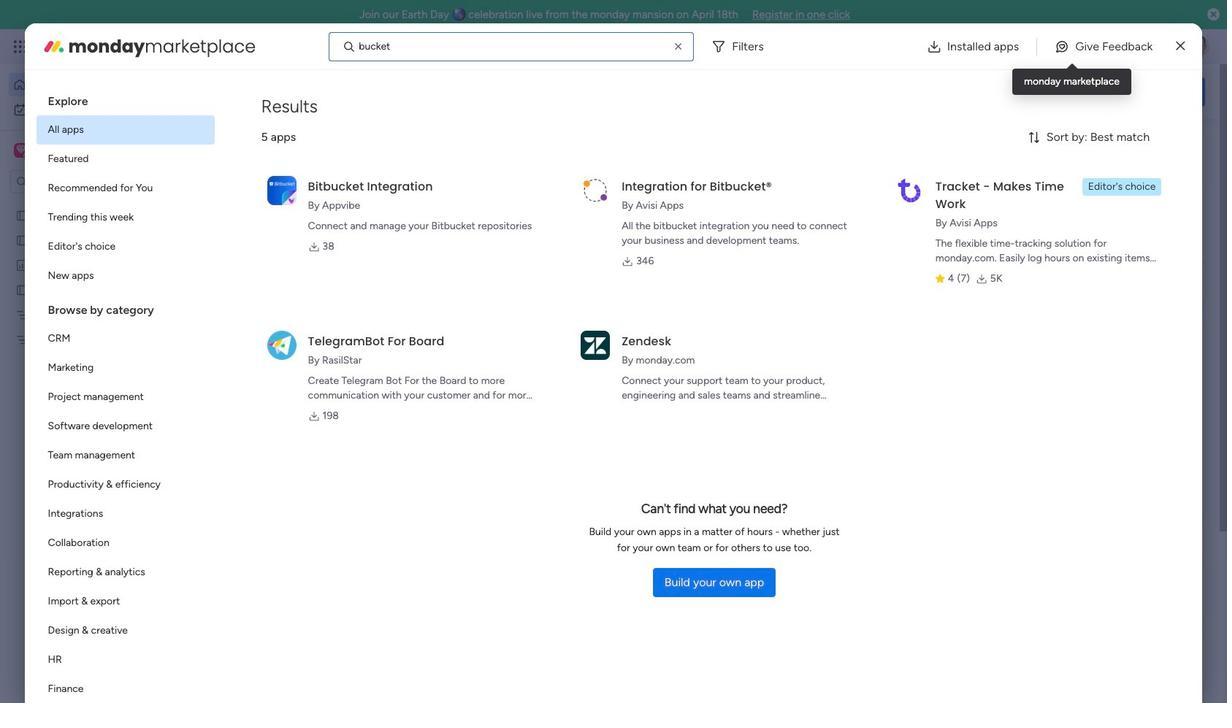 Task type: describe. For each thing, give the bounding box(es) containing it.
0 horizontal spatial monday marketplace image
[[42, 35, 65, 58]]

dapulse x slim image
[[1184, 135, 1201, 153]]

workspace image
[[14, 142, 28, 159]]

circle o image
[[1008, 241, 1018, 252]]

2 image
[[1011, 30, 1024, 46]]

public dashboard image
[[15, 258, 29, 272]]

terry turtle image
[[1186, 35, 1210, 58]]

search everything image
[[1100, 39, 1115, 54]]

getting started element
[[986, 562, 1205, 620]]

notifications image
[[968, 39, 983, 54]]

help center element
[[986, 632, 1205, 690]]

select product image
[[13, 39, 28, 54]]

public board image
[[15, 208, 29, 222]]

2 public board image from the top
[[15, 283, 29, 297]]

1 heading from the top
[[36, 82, 214, 115]]



Task type: vqa. For each thing, say whether or not it's contained in the screenshot.
Shareable Board icon
no



Task type: locate. For each thing, give the bounding box(es) containing it.
help image
[[1132, 39, 1147, 54]]

monday marketplace image left search everything 'image'
[[1064, 39, 1079, 54]]

see plans image
[[242, 39, 255, 55]]

v2 user feedback image
[[998, 83, 1009, 100]]

dapulse x slim image
[[1176, 38, 1185, 55]]

workspace image
[[16, 142, 26, 159]]

check circle image
[[1008, 185, 1018, 196]]

1 horizontal spatial monday marketplace image
[[1064, 39, 1079, 54]]

list box
[[36, 82, 214, 704], [0, 200, 186, 549]]

2 heading from the top
[[36, 291, 214, 324]]

workspace selection element
[[14, 142, 122, 161]]

monday marketplace image
[[42, 35, 65, 58], [1064, 39, 1079, 54]]

0 vertical spatial heading
[[36, 82, 214, 115]]

public board image down public dashboard image
[[15, 283, 29, 297]]

quick search results list box
[[226, 166, 951, 538]]

1 vertical spatial public board image
[[15, 283, 29, 297]]

1 public board image from the top
[[15, 233, 29, 247]]

Search in workspace field
[[31, 174, 122, 190]]

heading
[[36, 82, 214, 115], [36, 291, 214, 324]]

public board image
[[15, 233, 29, 247], [15, 283, 29, 297]]

app logo image
[[267, 176, 296, 205], [581, 176, 610, 205], [895, 176, 924, 205], [267, 331, 296, 360], [581, 331, 610, 360]]

0 vertical spatial public board image
[[15, 233, 29, 247]]

monday marketplace image right the select product icon
[[42, 35, 65, 58]]

update feed image
[[1000, 39, 1015, 54]]

v2 bolt switch image
[[1112, 84, 1121, 100]]

option
[[9, 73, 178, 96], [9, 98, 178, 121], [36, 115, 214, 145], [36, 145, 214, 174], [36, 174, 214, 203], [0, 202, 186, 205], [36, 203, 214, 232], [36, 232, 214, 262], [36, 262, 214, 291], [36, 324, 214, 354], [36, 354, 214, 383], [36, 383, 214, 412], [36, 412, 214, 441], [36, 441, 214, 470], [36, 470, 214, 500], [36, 500, 214, 529], [36, 529, 214, 558], [36, 558, 214, 587], [36, 587, 214, 617], [36, 617, 214, 646], [36, 646, 214, 675], [36, 675, 214, 704]]

1 vertical spatial heading
[[36, 291, 214, 324]]

public board image down public board image
[[15, 233, 29, 247]]



